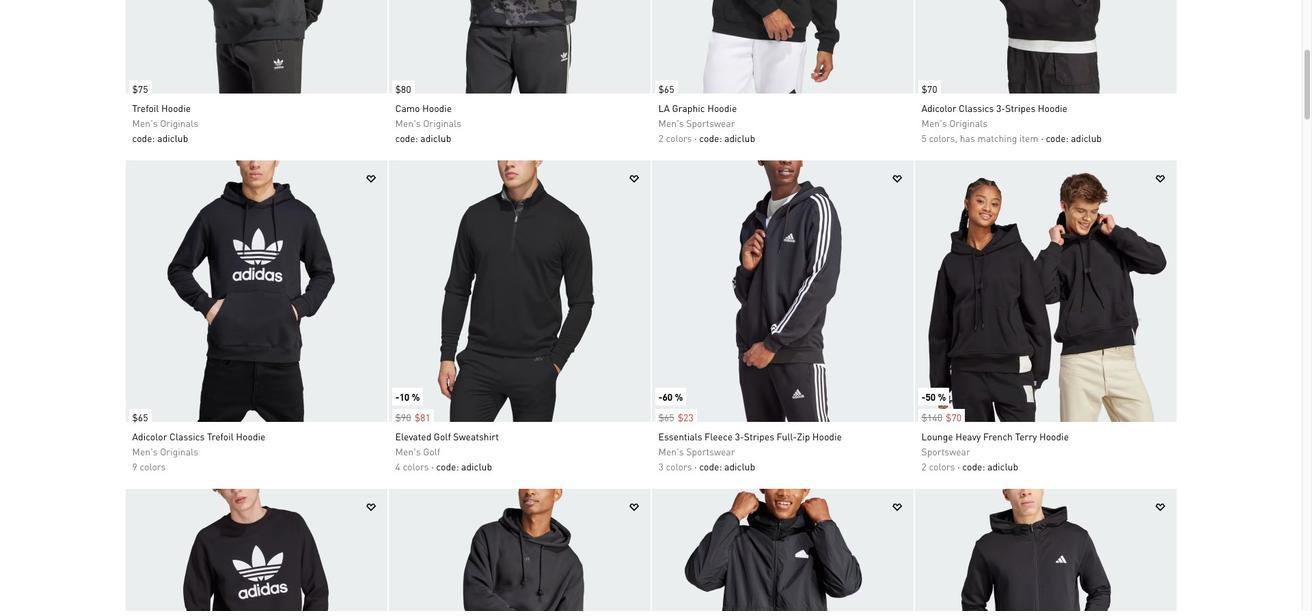 Task type: describe. For each thing, give the bounding box(es) containing it.
men's originals black adicolor classics trefoil hoodie image
[[125, 161, 387, 422]]

% for -50 %
[[938, 391, 946, 403]]

hoodie inside essentials fleece 3-stripes full-zip hoodie men's sportswear 3 colors · code: adiclub
[[812, 431, 842, 443]]

sportswear inside la graphic hoodie men's sportswear 2 colors · code: adiclub
[[686, 117, 735, 129]]

hoodie inside la graphic hoodie men's sportswear 2 colors · code: adiclub
[[707, 102, 737, 114]]

lounge
[[922, 431, 953, 443]]

men's sportswear black la graphic hoodie image
[[652, 0, 913, 94]]

men's inside essentials fleece 3-stripes full-zip hoodie men's sportswear 3 colors · code: adiclub
[[658, 446, 684, 458]]

adiclub inside "elevated golf sweatshirt men's golf 4 colors · code: adiclub"
[[461, 461, 492, 473]]

classics for trefoil
[[170, 431, 205, 443]]

hoodie inside camo hoodie men's originals code: adiclub
[[422, 102, 452, 114]]

$65 left $23
[[658, 411, 674, 424]]

camo hoodie men's originals code: adiclub
[[395, 102, 461, 144]]

adiclub inside trefoil hoodie men's originals code: adiclub
[[157, 132, 188, 144]]

9
[[132, 461, 137, 473]]

code: inside la graphic hoodie men's sportswear 2 colors · code: adiclub
[[699, 132, 722, 144]]

trefoil hoodie men's originals code: adiclub
[[132, 102, 198, 144]]

adiclub inside the adicolor classics 3-stripes hoodie men's originals 5 colors, has matching item · code: adiclub
[[1071, 132, 1102, 144]]

colors inside lounge heavy french terry hoodie sportswear 2 colors · code: adiclub
[[929, 461, 955, 473]]

code: inside trefoil hoodie men's originals code: adiclub
[[132, 132, 155, 144]]

hoodie inside lounge heavy french terry hoodie sportswear 2 colors · code: adiclub
[[1039, 431, 1069, 443]]

colors inside essentials fleece 3-stripes full-zip hoodie men's sportswear 3 colors · code: adiclub
[[666, 461, 692, 473]]

full-
[[777, 431, 797, 443]]

-60 %
[[658, 391, 683, 403]]

adiclub inside essentials fleece 3-stripes full-zip hoodie men's sportswear 3 colors · code: adiclub
[[724, 461, 755, 473]]

lounge heavy french terry hoodie sportswear 2 colors · code: adiclub
[[922, 431, 1069, 473]]

3- for fleece
[[735, 431, 744, 443]]

colors,
[[929, 132, 958, 144]]

$23
[[678, 411, 694, 424]]

french
[[983, 431, 1013, 443]]

50
[[926, 391, 936, 403]]

men's inside trefoil hoodie men's originals code: adiclub
[[132, 117, 158, 129]]

adicolor for men's
[[922, 102, 956, 114]]

men's originals black adicolor classics 3-stripes hoodie image
[[915, 0, 1176, 94]]

men's sportswear black essentials fleece 3-stripes full-zip hoodie image
[[652, 161, 913, 422]]

essentials
[[658, 431, 702, 443]]

essentials fleece 3-stripes full-zip hoodie men's sportswear 3 colors · code: adiclub
[[658, 431, 842, 473]]

5
[[922, 132, 927, 144]]

$81
[[415, 411, 430, 424]]

matching
[[978, 132, 1017, 144]]

code: inside camo hoodie men's originals code: adiclub
[[395, 132, 418, 144]]

1 vertical spatial $70
[[946, 411, 962, 424]]

trefoil inside adicolor classics trefoil hoodie men's originals 9 colors
[[207, 431, 234, 443]]

code: inside "elevated golf sweatshirt men's golf 4 colors · code: adiclub"
[[436, 461, 459, 473]]

men's training black pump workout hoodie image
[[915, 489, 1176, 612]]

% for -10 %
[[412, 391, 420, 403]]

men's originals black camo hoodie image
[[389, 0, 650, 94]]

3
[[658, 461, 664, 473]]

0 vertical spatial golf
[[434, 431, 451, 443]]

$75
[[132, 83, 148, 95]]

adiclub inside la graphic hoodie men's sportswear 2 colors · code: adiclub
[[724, 132, 755, 144]]

0 horizontal spatial $70
[[922, 83, 937, 95]]

heavy
[[956, 431, 981, 443]]

classics for 3-
[[959, 102, 994, 114]]

men's inside la graphic hoodie men's sportswear 2 colors · code: adiclub
[[658, 117, 684, 129]]

3- for classics
[[996, 102, 1005, 114]]

la graphic hoodie men's sportswear 2 colors · code: adiclub
[[658, 102, 755, 144]]

2 inside la graphic hoodie men's sportswear 2 colors · code: adiclub
[[658, 132, 664, 144]]

men's inside adicolor classics trefoil hoodie men's originals 9 colors
[[132, 446, 158, 458]]

sportswear black lounge heavy french terry hoodie image
[[915, 161, 1176, 422]]

adicolor classics 3-stripes hoodie men's originals 5 colors, has matching item · code: adiclub
[[922, 102, 1102, 144]]

$65 up 9
[[132, 411, 148, 424]]

$90 $81
[[395, 411, 430, 424]]

graphic
[[672, 102, 705, 114]]

men's golf black elevated golf sweatshirt image
[[389, 161, 650, 422]]

zip
[[797, 431, 810, 443]]

sportswear inside essentials fleece 3-stripes full-zip hoodie men's sportswear 3 colors · code: adiclub
[[686, 446, 735, 458]]

sweatshirt
[[453, 431, 499, 443]]

· inside the adicolor classics 3-stripes hoodie men's originals 5 colors, has matching item · code: adiclub
[[1041, 132, 1044, 144]]

-10 %
[[395, 391, 420, 403]]

adicolor for originals
[[132, 431, 167, 443]]



Task type: vqa. For each thing, say whether or not it's contained in the screenshot.


Task type: locate. For each thing, give the bounding box(es) containing it.
trefoil
[[132, 102, 159, 114], [207, 431, 234, 443]]

sportswear down fleece
[[686, 446, 735, 458]]

colors inside "elevated golf sweatshirt men's golf 4 colors · code: adiclub"
[[403, 461, 429, 473]]

$140
[[922, 411, 942, 424]]

men's inside camo hoodie men's originals code: adiclub
[[395, 117, 421, 129]]

classics
[[959, 102, 994, 114], [170, 431, 205, 443]]

men's sportswear black all szn fleece hoodie image
[[389, 489, 650, 612]]

1 horizontal spatial 2
[[922, 461, 927, 473]]

stripes for full-
[[744, 431, 774, 443]]

0 vertical spatial stripes
[[1005, 102, 1036, 114]]

la
[[658, 102, 670, 114]]

3- inside essentials fleece 3-stripes full-zip hoodie men's sportswear 3 colors · code: adiclub
[[735, 431, 744, 443]]

1 vertical spatial golf
[[423, 446, 440, 458]]

1 vertical spatial trefoil
[[207, 431, 234, 443]]

code: down graphic in the right of the page
[[699, 132, 722, 144]]

0 horizontal spatial 3-
[[735, 431, 744, 443]]

item
[[1020, 132, 1039, 144]]

1 vertical spatial 3-
[[735, 431, 744, 443]]

colors inside la graphic hoodie men's sportswear 2 colors · code: adiclub
[[666, 132, 692, 144]]

adicolor
[[922, 102, 956, 114], [132, 431, 167, 443]]

-
[[395, 391, 399, 403], [658, 391, 663, 403], [922, 391, 926, 403]]

sportswear
[[686, 117, 735, 129], [686, 446, 735, 458], [922, 446, 970, 458]]

0 horizontal spatial $65 link
[[125, 403, 151, 426]]

men's down la
[[658, 117, 684, 129]]

colors down lounge
[[929, 461, 955, 473]]

1 vertical spatial 2
[[922, 461, 927, 473]]

stripes up item
[[1005, 102, 1036, 114]]

stripes inside essentials fleece 3-stripes full-zip hoodie men's sportswear 3 colors · code: adiclub
[[744, 431, 774, 443]]

stripes for hoodie
[[1005, 102, 1036, 114]]

originals inside the adicolor classics 3-stripes hoodie men's originals 5 colors, has matching item · code: adiclub
[[949, 117, 988, 129]]

hoodie
[[161, 102, 191, 114], [422, 102, 452, 114], [707, 102, 737, 114], [1038, 102, 1068, 114], [236, 431, 266, 443], [812, 431, 842, 443], [1039, 431, 1069, 443]]

60
[[663, 391, 673, 403]]

$65 link
[[652, 74, 678, 97], [125, 403, 151, 426]]

hoodie inside the adicolor classics 3-stripes hoodie men's originals 5 colors, has matching item · code: adiclub
[[1038, 102, 1068, 114]]

3-
[[996, 102, 1005, 114], [735, 431, 744, 443]]

1 vertical spatial adicolor
[[132, 431, 167, 443]]

$65
[[658, 83, 674, 95], [132, 411, 148, 424], [658, 411, 674, 424]]

elevated golf sweatshirt men's golf 4 colors · code: adiclub
[[395, 431, 499, 473]]

2 horizontal spatial %
[[938, 391, 946, 403]]

sportswear down lounge
[[922, 446, 970, 458]]

· down graphic in the right of the page
[[694, 132, 697, 144]]

adiclub inside camo hoodie men's originals code: adiclub
[[420, 132, 451, 144]]

- up $65 $23
[[658, 391, 663, 403]]

originals inside trefoil hoodie men's originals code: adiclub
[[160, 117, 198, 129]]

men's up 9
[[132, 446, 158, 458]]

- for 50
[[922, 391, 926, 403]]

men's originals black trefoil hoodie image
[[125, 0, 387, 94]]

adicolor up 9
[[132, 431, 167, 443]]

classics inside adicolor classics trefoil hoodie men's originals 9 colors
[[170, 431, 205, 443]]

$65 $23
[[658, 411, 694, 424]]

0 horizontal spatial adicolor
[[132, 431, 167, 443]]

2 down la
[[658, 132, 664, 144]]

2 % from the left
[[675, 391, 683, 403]]

$80 link
[[389, 74, 415, 97]]

men's sportswear black city escape full-zip hoodie image
[[652, 489, 913, 612]]

0 vertical spatial 3-
[[996, 102, 1005, 114]]

0 vertical spatial adicolor
[[922, 102, 956, 114]]

men's up 'colors,'
[[922, 117, 947, 129]]

$70 link
[[915, 74, 941, 97]]

· inside "elevated golf sweatshirt men's golf 4 colors · code: adiclub"
[[431, 461, 434, 473]]

· inside la graphic hoodie men's sportswear 2 colors · code: adiclub
[[694, 132, 697, 144]]

fleece
[[705, 431, 733, 443]]

1 - from the left
[[395, 391, 399, 403]]

$90
[[395, 411, 411, 424]]

- up $140
[[922, 391, 926, 403]]

adicolor down $70 link at right top
[[922, 102, 956, 114]]

2 inside lounge heavy french terry hoodie sportswear 2 colors · code: adiclub
[[922, 461, 927, 473]]

· down heavy
[[957, 461, 960, 473]]

1 vertical spatial stripes
[[744, 431, 774, 443]]

men's inside "elevated golf sweatshirt men's golf 4 colors · code: adiclub"
[[395, 446, 421, 458]]

1 horizontal spatial trefoil
[[207, 431, 234, 443]]

4
[[395, 461, 400, 473]]

originals inside adicolor classics trefoil hoodie men's originals 9 colors
[[160, 446, 198, 458]]

code: right item
[[1046, 132, 1069, 144]]

0 horizontal spatial classics
[[170, 431, 205, 443]]

· right item
[[1041, 132, 1044, 144]]

code: inside lounge heavy french terry hoodie sportswear 2 colors · code: adiclub
[[962, 461, 985, 473]]

stripes left full-
[[744, 431, 774, 443]]

trefoil inside trefoil hoodie men's originals code: adiclub
[[132, 102, 159, 114]]

code: down $75
[[132, 132, 155, 144]]

camo
[[395, 102, 420, 114]]

men's inside the adicolor classics 3-stripes hoodie men's originals 5 colors, has matching item · code: adiclub
[[922, 117, 947, 129]]

$65 link up la
[[652, 74, 678, 97]]

men's
[[132, 117, 158, 129], [395, 117, 421, 129], [658, 117, 684, 129], [922, 117, 947, 129], [132, 446, 158, 458], [395, 446, 421, 458], [658, 446, 684, 458]]

sportswear down graphic in the right of the page
[[686, 117, 735, 129]]

hoodie inside adicolor classics trefoil hoodie men's originals 9 colors
[[236, 431, 266, 443]]

· inside lounge heavy french terry hoodie sportswear 2 colors · code: adiclub
[[957, 461, 960, 473]]

1 vertical spatial $65 link
[[125, 403, 151, 426]]

3 - from the left
[[922, 391, 926, 403]]

·
[[694, 132, 697, 144], [1041, 132, 1044, 144], [431, 461, 434, 473], [694, 461, 697, 473], [957, 461, 960, 473]]

code: inside essentials fleece 3-stripes full-zip hoodie men's sportswear 3 colors · code: adiclub
[[699, 461, 722, 473]]

golf
[[434, 431, 451, 443], [423, 446, 440, 458]]

0 vertical spatial 2
[[658, 132, 664, 144]]

adiclub
[[157, 132, 188, 144], [420, 132, 451, 144], [724, 132, 755, 144], [1071, 132, 1102, 144], [461, 461, 492, 473], [724, 461, 755, 473], [988, 461, 1018, 473]]

0 horizontal spatial -
[[395, 391, 399, 403]]

colors right 3
[[666, 461, 692, 473]]

1 horizontal spatial $65 link
[[652, 74, 678, 97]]

originals
[[160, 117, 198, 129], [423, 117, 461, 129], [949, 117, 988, 129], [160, 446, 198, 458]]

10
[[399, 391, 410, 403]]

3- right fleece
[[735, 431, 744, 443]]

0 horizontal spatial stripes
[[744, 431, 774, 443]]

% right 50
[[938, 391, 946, 403]]

$65 up la
[[658, 83, 674, 95]]

$75 link
[[125, 74, 151, 97]]

0 vertical spatial $65 link
[[652, 74, 678, 97]]

1 vertical spatial classics
[[170, 431, 205, 443]]

$70
[[922, 83, 937, 95], [946, 411, 962, 424]]

· right 4
[[431, 461, 434, 473]]

stripes
[[1005, 102, 1036, 114], [744, 431, 774, 443]]

$80
[[395, 83, 411, 95]]

0 vertical spatial $70
[[922, 83, 937, 95]]

colors right 9
[[140, 461, 166, 473]]

1 % from the left
[[412, 391, 420, 403]]

hoodie inside trefoil hoodie men's originals code: adiclub
[[161, 102, 191, 114]]

adicolor classics trefoil hoodie men's originals 9 colors
[[132, 431, 266, 473]]

0 vertical spatial classics
[[959, 102, 994, 114]]

- for 10
[[395, 391, 399, 403]]

0 horizontal spatial 2
[[658, 132, 664, 144]]

sportswear inside lounge heavy french terry hoodie sportswear 2 colors · code: adiclub
[[922, 446, 970, 458]]

· down essentials on the right of the page
[[694, 461, 697, 473]]

terry
[[1015, 431, 1037, 443]]

code: down the sweatshirt
[[436, 461, 459, 473]]

-50 %
[[922, 391, 946, 403]]

1 horizontal spatial -
[[658, 391, 663, 403]]

colors right 4
[[403, 461, 429, 473]]

3- inside the adicolor classics 3-stripes hoodie men's originals 5 colors, has matching item · code: adiclub
[[996, 102, 1005, 114]]

1 horizontal spatial %
[[675, 391, 683, 403]]

1 horizontal spatial classics
[[959, 102, 994, 114]]

code: down heavy
[[962, 461, 985, 473]]

classics inside the adicolor classics 3-stripes hoodie men's originals 5 colors, has matching item · code: adiclub
[[959, 102, 994, 114]]

code:
[[132, 132, 155, 144], [395, 132, 418, 144], [699, 132, 722, 144], [1046, 132, 1069, 144], [436, 461, 459, 473], [699, 461, 722, 473], [962, 461, 985, 473]]

1 horizontal spatial $70
[[946, 411, 962, 424]]

has
[[960, 132, 975, 144]]

% right 60
[[675, 391, 683, 403]]

golf down elevated
[[423, 446, 440, 458]]

adicolor inside adicolor classics trefoil hoodie men's originals 9 colors
[[132, 431, 167, 443]]

$70 up the 5
[[922, 83, 937, 95]]

originals inside camo hoodie men's originals code: adiclub
[[423, 117, 461, 129]]

men's down camo
[[395, 117, 421, 129]]

code: down fleece
[[699, 461, 722, 473]]

0 vertical spatial trefoil
[[132, 102, 159, 114]]

men's down $75
[[132, 117, 158, 129]]

$140 $70
[[922, 411, 962, 424]]

adiclub inside lounge heavy french terry hoodie sportswear 2 colors · code: adiclub
[[988, 461, 1018, 473]]

0 horizontal spatial trefoil
[[132, 102, 159, 114]]

colors inside adicolor classics trefoil hoodie men's originals 9 colors
[[140, 461, 166, 473]]

2
[[658, 132, 664, 144], [922, 461, 927, 473]]

colors down graphic in the right of the page
[[666, 132, 692, 144]]

golf right elevated
[[434, 431, 451, 443]]

1 horizontal spatial adicolor
[[922, 102, 956, 114]]

0 horizontal spatial %
[[412, 391, 420, 403]]

colors
[[666, 132, 692, 144], [140, 461, 166, 473], [403, 461, 429, 473], [666, 461, 692, 473], [929, 461, 955, 473]]

% for -60 %
[[675, 391, 683, 403]]

- for 60
[[658, 391, 663, 403]]

elevated
[[395, 431, 431, 443]]

men's originals black adicolor classics trefoil crewneck sweatshirt image
[[125, 489, 387, 612]]

2 horizontal spatial -
[[922, 391, 926, 403]]

$70 right $140
[[946, 411, 962, 424]]

· inside essentials fleece 3-stripes full-zip hoodie men's sportswear 3 colors · code: adiclub
[[694, 461, 697, 473]]

men's down elevated
[[395, 446, 421, 458]]

stripes inside the adicolor classics 3-stripes hoodie men's originals 5 colors, has matching item · code: adiclub
[[1005, 102, 1036, 114]]

men's down essentials on the right of the page
[[658, 446, 684, 458]]

%
[[412, 391, 420, 403], [675, 391, 683, 403], [938, 391, 946, 403]]

% right 10
[[412, 391, 420, 403]]

2 - from the left
[[658, 391, 663, 403]]

1 horizontal spatial 3-
[[996, 102, 1005, 114]]

$65 link up 9
[[125, 403, 151, 426]]

3- up matching
[[996, 102, 1005, 114]]

adicolor inside the adicolor classics 3-stripes hoodie men's originals 5 colors, has matching item · code: adiclub
[[922, 102, 956, 114]]

code: down camo
[[395, 132, 418, 144]]

2 down lounge
[[922, 461, 927, 473]]

- up $90
[[395, 391, 399, 403]]

3 % from the left
[[938, 391, 946, 403]]

1 horizontal spatial stripes
[[1005, 102, 1036, 114]]

code: inside the adicolor classics 3-stripes hoodie men's originals 5 colors, has matching item · code: adiclub
[[1046, 132, 1069, 144]]



